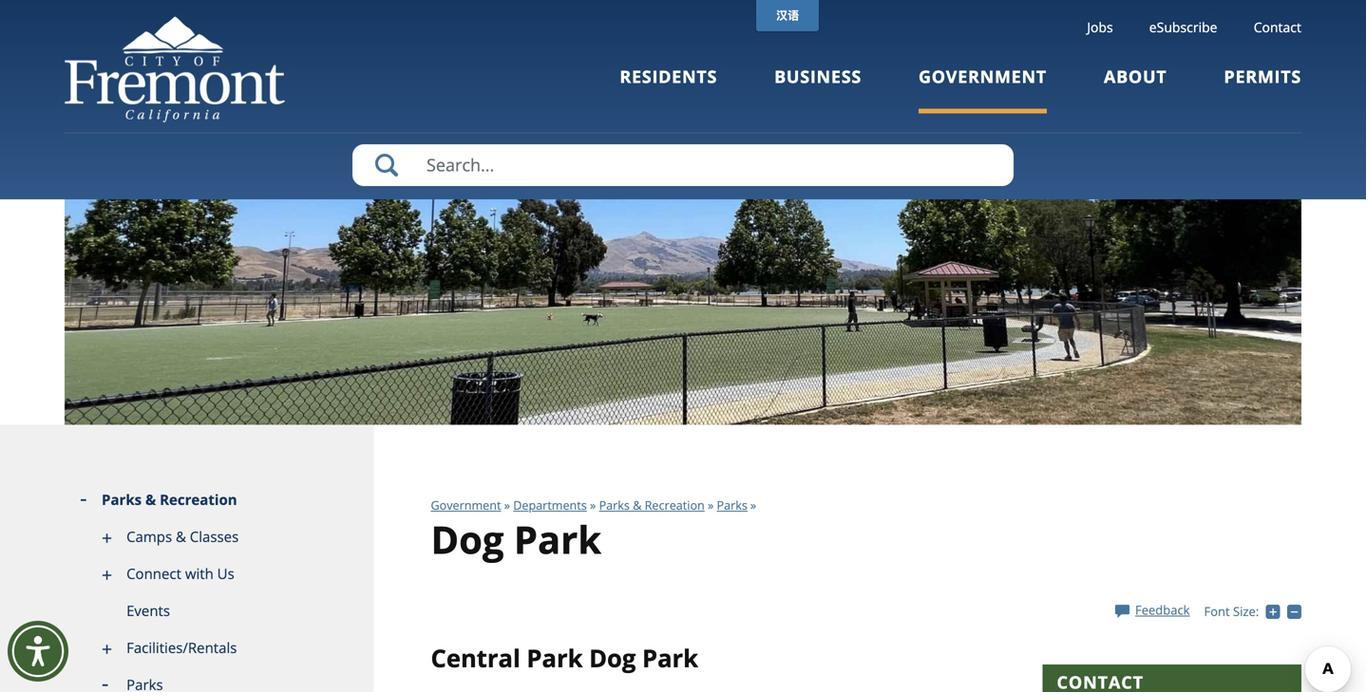 Task type: describe. For each thing, give the bounding box(es) containing it.
connect with us
[[127, 564, 235, 584]]

0 vertical spatial government link
[[919, 65, 1047, 114]]

feedback link
[[1116, 602, 1191, 619]]

classes
[[190, 527, 239, 547]]

3 » from the left
[[708, 497, 714, 514]]

Search text field
[[353, 144, 1014, 186]]

events
[[127, 602, 170, 621]]

about link
[[1104, 65, 1168, 114]]

0 horizontal spatial recreation
[[160, 490, 237, 510]]

font size:
[[1205, 604, 1260, 621]]

us
[[217, 564, 235, 584]]

& inside "government » departments » parks & recreation » parks dog park"
[[633, 497, 642, 514]]

government » departments » parks & recreation » parks dog park
[[431, 497, 748, 566]]

facilities/rentals
[[127, 639, 237, 658]]

1 » from the left
[[504, 497, 510, 514]]

font size: link
[[1205, 604, 1260, 621]]

central park dog park
[[431, 642, 699, 676]]

font
[[1205, 604, 1231, 621]]

with
[[185, 564, 214, 584]]

contact link
[[1254, 18, 1302, 36]]

parks link
[[717, 497, 748, 514]]

permits link
[[1225, 65, 1302, 114]]



Task type: locate. For each thing, give the bounding box(es) containing it.
0 vertical spatial government
[[919, 65, 1047, 88]]

jobs link
[[1088, 18, 1114, 36]]

esubscribe
[[1150, 18, 1218, 36]]

0 horizontal spatial »
[[504, 497, 510, 514]]

1 horizontal spatial parks & recreation link
[[599, 497, 705, 514]]

1 vertical spatial government
[[431, 497, 501, 514]]

jobs
[[1088, 18, 1114, 36]]

&
[[145, 490, 156, 510], [633, 497, 642, 514], [176, 527, 186, 547]]

+
[[1281, 603, 1288, 620]]

1 horizontal spatial government link
[[919, 65, 1047, 114]]

recreation inside "government » departments » parks & recreation » parks dog park"
[[645, 497, 705, 514]]

parks & recreation link
[[65, 482, 374, 519], [599, 497, 705, 514]]

1 vertical spatial dog
[[589, 642, 636, 676]]

parks & recreation link left parks link
[[599, 497, 705, 514]]

0 vertical spatial dog
[[431, 514, 504, 566]]

residents
[[620, 65, 718, 88]]

1 horizontal spatial government
[[919, 65, 1047, 88]]

parks inside parks & recreation link
[[102, 490, 142, 510]]

1 horizontal spatial »
[[590, 497, 596, 514]]

-
[[1302, 603, 1306, 620]]

departments
[[514, 497, 587, 514]]

parks & recreation
[[102, 490, 237, 510]]

recreation
[[160, 490, 237, 510], [645, 497, 705, 514]]

dog park image
[[65, 200, 1302, 425]]

facilities/rentals link
[[65, 631, 374, 668]]

connect with us link
[[65, 556, 374, 593]]

2 » from the left
[[590, 497, 596, 514]]

size:
[[1234, 604, 1260, 621]]

esubscribe link
[[1150, 18, 1218, 36]]

camps & classes
[[127, 527, 239, 547]]

» left departments
[[504, 497, 510, 514]]

0 horizontal spatial &
[[145, 490, 156, 510]]

government for government
[[919, 65, 1047, 88]]

park
[[514, 514, 602, 566], [527, 642, 583, 676], [643, 642, 699, 676]]

business
[[775, 65, 862, 88]]

recreation up classes
[[160, 490, 237, 510]]

& up camps
[[145, 490, 156, 510]]

connect
[[127, 564, 181, 584]]

+ link
[[1267, 603, 1288, 620]]

camps
[[127, 527, 172, 547]]

0 horizontal spatial government
[[431, 497, 501, 514]]

contact
[[1254, 18, 1302, 36]]

2 horizontal spatial parks
[[717, 497, 748, 514]]

events link
[[65, 593, 374, 631]]

& for recreation
[[145, 490, 156, 510]]

business link
[[775, 65, 862, 114]]

- link
[[1288, 603, 1306, 620]]

» right departments link
[[590, 497, 596, 514]]

government for government » departments » parks & recreation » parks dog park
[[431, 497, 501, 514]]

& right departments link
[[633, 497, 642, 514]]

1 horizontal spatial &
[[176, 527, 186, 547]]

departments link
[[514, 497, 587, 514]]

dog inside "government » departments » parks & recreation » parks dog park"
[[431, 514, 504, 566]]

government
[[919, 65, 1047, 88], [431, 497, 501, 514]]

»
[[504, 497, 510, 514], [590, 497, 596, 514], [708, 497, 714, 514]]

camps & classes link
[[65, 519, 374, 556]]

& for classes
[[176, 527, 186, 547]]

0 horizontal spatial parks
[[102, 490, 142, 510]]

parks
[[102, 490, 142, 510], [599, 497, 630, 514], [717, 497, 748, 514]]

0 horizontal spatial dog
[[431, 514, 504, 566]]

1 vertical spatial government link
[[431, 497, 501, 514]]

1 horizontal spatial parks
[[599, 497, 630, 514]]

feedback
[[1136, 602, 1191, 619]]

central
[[431, 642, 521, 676]]

parks & recreation link up classes
[[65, 482, 374, 519]]

0 horizontal spatial government link
[[431, 497, 501, 514]]

1 horizontal spatial recreation
[[645, 497, 705, 514]]

2 horizontal spatial &
[[633, 497, 642, 514]]

residents link
[[620, 65, 718, 114]]

government inside "government » departments » parks & recreation » parks dog park"
[[431, 497, 501, 514]]

park inside "government » departments » parks & recreation » parks dog park"
[[514, 514, 602, 566]]

government link
[[919, 65, 1047, 114], [431, 497, 501, 514]]

1 horizontal spatial dog
[[589, 642, 636, 676]]

» left parks link
[[708, 497, 714, 514]]

recreation left parks link
[[645, 497, 705, 514]]

permits
[[1225, 65, 1302, 88]]

about
[[1104, 65, 1168, 88]]

0 horizontal spatial parks & recreation link
[[65, 482, 374, 519]]

dog
[[431, 514, 504, 566], [589, 642, 636, 676]]

2 horizontal spatial »
[[708, 497, 714, 514]]

& right camps
[[176, 527, 186, 547]]



Task type: vqa. For each thing, say whether or not it's contained in the screenshot.
PARKS link at the right of page
yes



